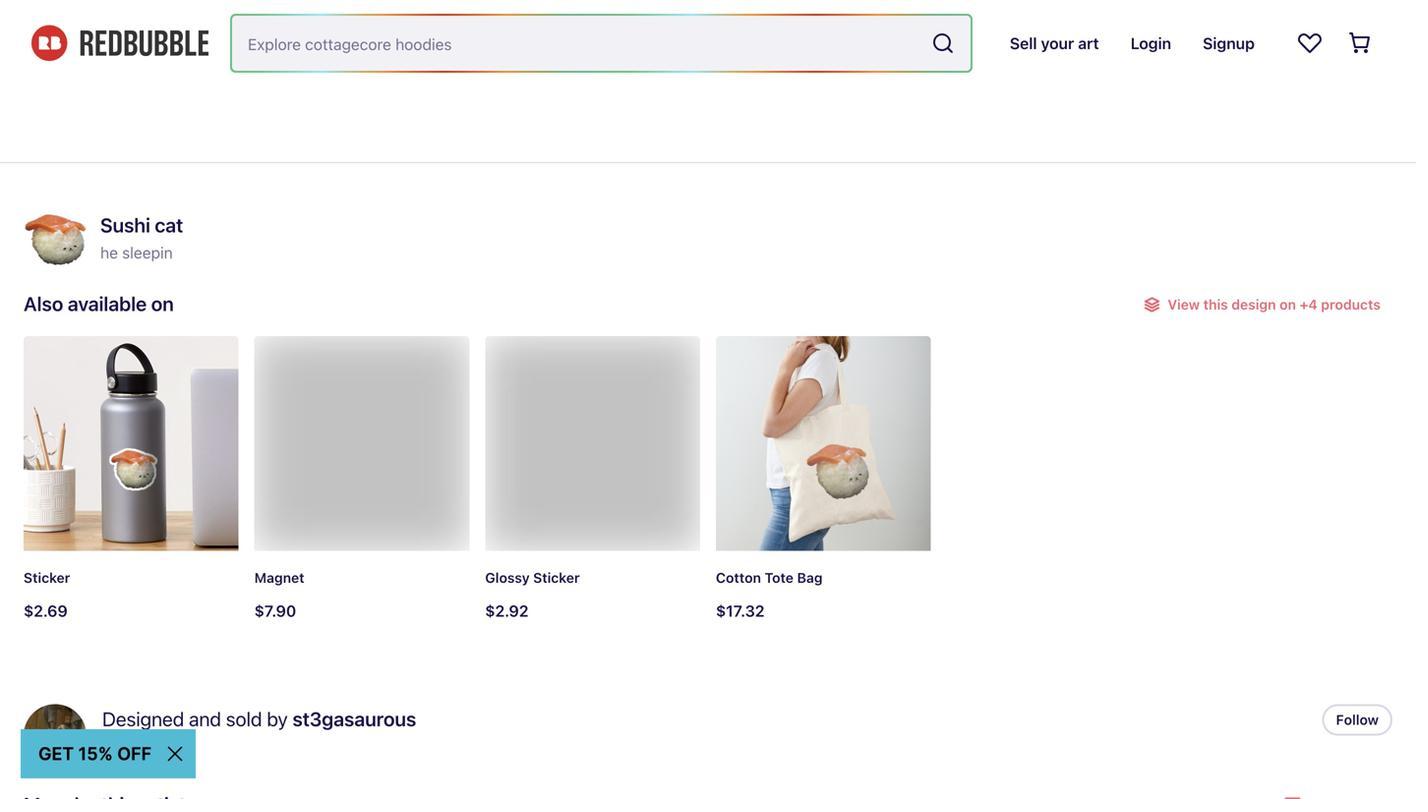 Task type: describe. For each thing, give the bounding box(es) containing it.
sleepin
[[122, 244, 173, 262]]

sticker types may be printed and shipped from different locations
[[828, 46, 1294, 64]]

sticker for sticker types may be printed and shipped from different locations
[[828, 46, 877, 64]]

bag
[[798, 570, 823, 587]]

$2.69
[[24, 602, 68, 621]]

sticker for sticker
[[24, 570, 70, 587]]

also
[[24, 292, 63, 315]]

also available on
[[24, 292, 174, 315]]

magnet
[[255, 570, 305, 587]]

printed
[[981, 46, 1032, 64]]

item preview, sticker designed and sold by st3gasaurous. image
[[24, 337, 239, 552]]

sushi
[[100, 214, 150, 237]]

0 horizontal spatial and
[[189, 708, 221, 731]]

locations
[[1230, 46, 1294, 64]]

2 horizontal spatial and
[[1183, 12, 1210, 31]]

sushi cat he sleepin
[[100, 214, 183, 262]]

he
[[100, 244, 118, 262]]

cotton
[[716, 570, 762, 587]]

for
[[1118, 12, 1138, 31]]

cat
[[155, 214, 183, 237]]

st3gasaurous
[[293, 708, 416, 731]]

back,
[[1019, 12, 1058, 31]]

glass
[[1142, 12, 1179, 31]]

shipped
[[1067, 46, 1124, 64]]

Search term search field
[[232, 16, 924, 71]]

transparent with adhesive back, perfect for glass and plastic
[[828, 12, 1260, 31]]

available
[[68, 292, 147, 315]]

st3gasaurous link
[[293, 705, 416, 735]]

$7.90
[[255, 602, 296, 621]]

tote
[[765, 570, 794, 587]]

5
[[102, 742, 111, 758]]

on
[[151, 292, 174, 315]]

sold
[[226, 708, 262, 731]]

redbubble logo image
[[31, 25, 209, 61]]

cotton tote bag
[[716, 570, 823, 587]]



Task type: vqa. For each thing, say whether or not it's contained in the screenshot.
fifth menu item from left
no



Task type: locate. For each thing, give the bounding box(es) containing it.
and up different
[[1183, 12, 1210, 31]]

0 vertical spatial and
[[1183, 12, 1210, 31]]

None field
[[232, 16, 971, 71]]

item preview, magnet designed and sold by st3gasaurous. image
[[255, 337, 470, 552]]

perfect
[[1062, 12, 1114, 31]]

and down transparent with adhesive back, perfect for glass and plastic
[[1036, 46, 1063, 64]]

and
[[1183, 12, 1210, 31], [1036, 46, 1063, 64], [189, 708, 221, 731]]

be
[[959, 46, 977, 64]]

1 horizontal spatial and
[[1036, 46, 1063, 64]]

transparent
[[828, 12, 913, 31]]

item preview, glossy sticker designed and sold by st3gasaurous. image
[[485, 337, 701, 552]]

$17.32
[[716, 602, 765, 621]]

item preview, cotton tote bag designed and sold by st3gasaurous. image
[[716, 337, 932, 552]]

designs
[[114, 742, 164, 758]]

2 vertical spatial and
[[189, 708, 221, 731]]

glossy
[[485, 570, 530, 587]]

1 vertical spatial and
[[1036, 46, 1063, 64]]

artwork thumbnail, sushi cat by st3gasaurous image
[[24, 211, 87, 274]]

and left sold
[[189, 708, 221, 731]]

from
[[1128, 46, 1161, 64]]

designed
[[102, 708, 184, 731]]

by
[[267, 708, 288, 731]]

sticker down transparent at the top of page
[[828, 46, 877, 64]]

$2.92
[[485, 602, 529, 621]]

sticker right glossy
[[533, 570, 580, 587]]

with
[[917, 12, 947, 31]]

2 horizontal spatial sticker
[[828, 46, 877, 64]]

1 horizontal spatial sticker
[[533, 570, 580, 587]]

types
[[881, 46, 921, 64]]

designed and sold by st3gasaurous
[[102, 708, 416, 731]]

5 designs
[[102, 742, 164, 758]]

plastic
[[1214, 12, 1260, 31]]

sticker up $2.69
[[24, 570, 70, 587]]

glossy sticker
[[485, 570, 580, 587]]

adhesive
[[951, 12, 1015, 31]]

different
[[1165, 46, 1226, 64]]

0 horizontal spatial sticker
[[24, 570, 70, 587]]

sticker
[[828, 46, 877, 64], [24, 570, 70, 587], [533, 570, 580, 587]]

may
[[925, 46, 955, 64]]



